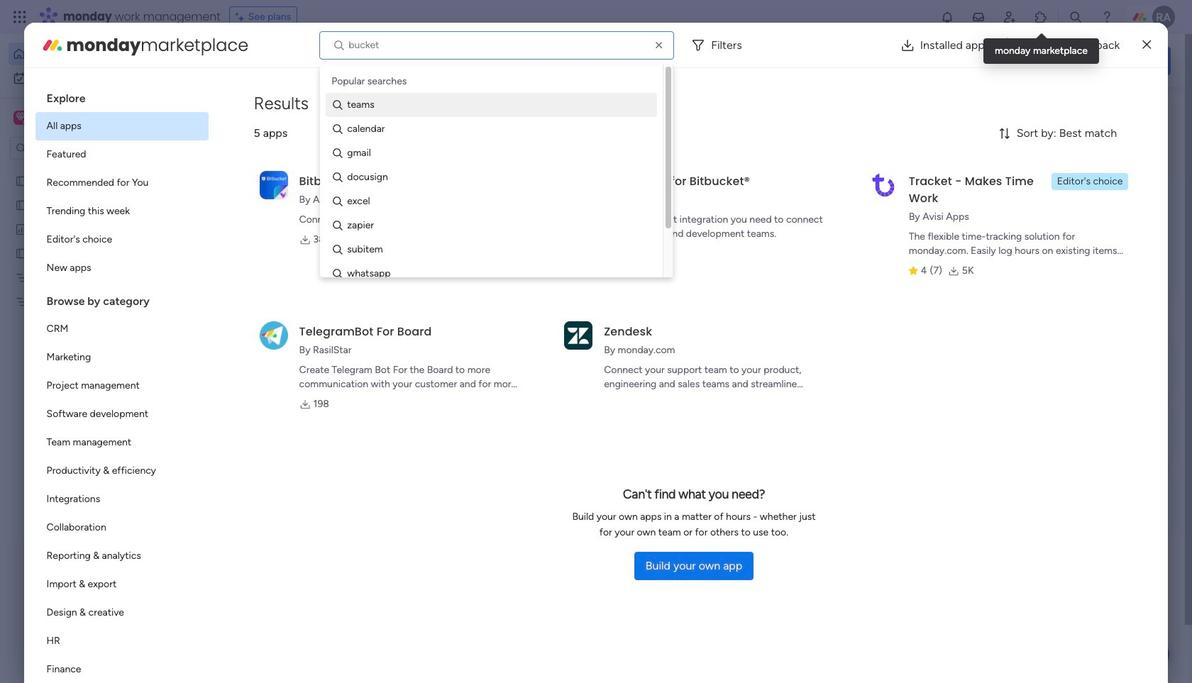 Task type: describe. For each thing, give the bounding box(es) containing it.
0 horizontal spatial monday marketplace image
[[41, 34, 64, 56]]

0 vertical spatial monday marketplace image
[[1034, 10, 1048, 24]]

templates image image
[[971, 107, 1158, 205]]

workspace image
[[16, 110, 25, 126]]

Search in workspace field
[[30, 140, 118, 156]]

notifications image
[[940, 10, 954, 24]]

ruby anderson image
[[1152, 6, 1175, 28]]

update feed image
[[971, 10, 986, 24]]

select product image
[[13, 10, 27, 24]]

workspace image
[[13, 110, 28, 126]]

1 public board image from the top
[[15, 198, 28, 211]]

1 heading from the top
[[35, 79, 208, 112]]

2 public board image from the top
[[15, 246, 28, 260]]

workspace selection element
[[13, 109, 119, 128]]

public board image
[[15, 174, 28, 187]]

v2 user feedback image
[[969, 53, 980, 69]]



Task type: locate. For each thing, give the bounding box(es) containing it.
quick search results list box
[[219, 133, 924, 495]]

1 vertical spatial monday marketplace image
[[41, 34, 64, 56]]

option
[[9, 43, 172, 65], [9, 67, 172, 89], [35, 112, 208, 140], [35, 140, 208, 169], [0, 168, 181, 171], [35, 169, 208, 197], [35, 197, 208, 226], [35, 226, 208, 254], [35, 254, 208, 282], [35, 315, 208, 343], [35, 343, 208, 372], [35, 372, 208, 400], [35, 400, 208, 429], [35, 429, 208, 457], [35, 457, 208, 485], [35, 485, 208, 514], [35, 514, 208, 542], [35, 542, 208, 570], [35, 570, 208, 599], [35, 599, 208, 627], [35, 627, 208, 656], [35, 656, 208, 683]]

contact sales element
[[958, 475, 1171, 532]]

component image
[[469, 281, 482, 294]]

getting started element
[[958, 339, 1171, 396]]

monday marketplace image
[[1034, 10, 1048, 24], [41, 34, 64, 56]]

public board image up 'public dashboard' "icon"
[[15, 198, 28, 211]]

1 vertical spatial public board image
[[15, 246, 28, 260]]

see plans image
[[235, 9, 248, 25]]

heading
[[35, 79, 208, 112], [35, 282, 208, 315]]

1 vertical spatial heading
[[35, 282, 208, 315]]

v2 bolt switch image
[[1080, 53, 1088, 68]]

app logo image
[[259, 171, 288, 199], [869, 171, 897, 199], [259, 321, 288, 350], [564, 321, 593, 350]]

list box
[[35, 79, 208, 683], [0, 166, 181, 505]]

public board image
[[15, 198, 28, 211], [15, 246, 28, 260]]

1 horizontal spatial monday marketplace image
[[1034, 10, 1048, 24]]

dapulse x slim image
[[1143, 37, 1151, 54]]

help image
[[1100, 10, 1114, 24]]

help center element
[[958, 407, 1171, 464]]

0 vertical spatial public board image
[[15, 198, 28, 211]]

search everything image
[[1069, 10, 1083, 24]]

2 heading from the top
[[35, 282, 208, 315]]

invite members image
[[1003, 10, 1017, 24]]

add to favorites image
[[653, 259, 667, 274]]

0 vertical spatial heading
[[35, 79, 208, 112]]

public dashboard image
[[15, 222, 28, 236]]

public board image down 'public dashboard' "icon"
[[15, 246, 28, 260]]



Task type: vqa. For each thing, say whether or not it's contained in the screenshot.
top tab
no



